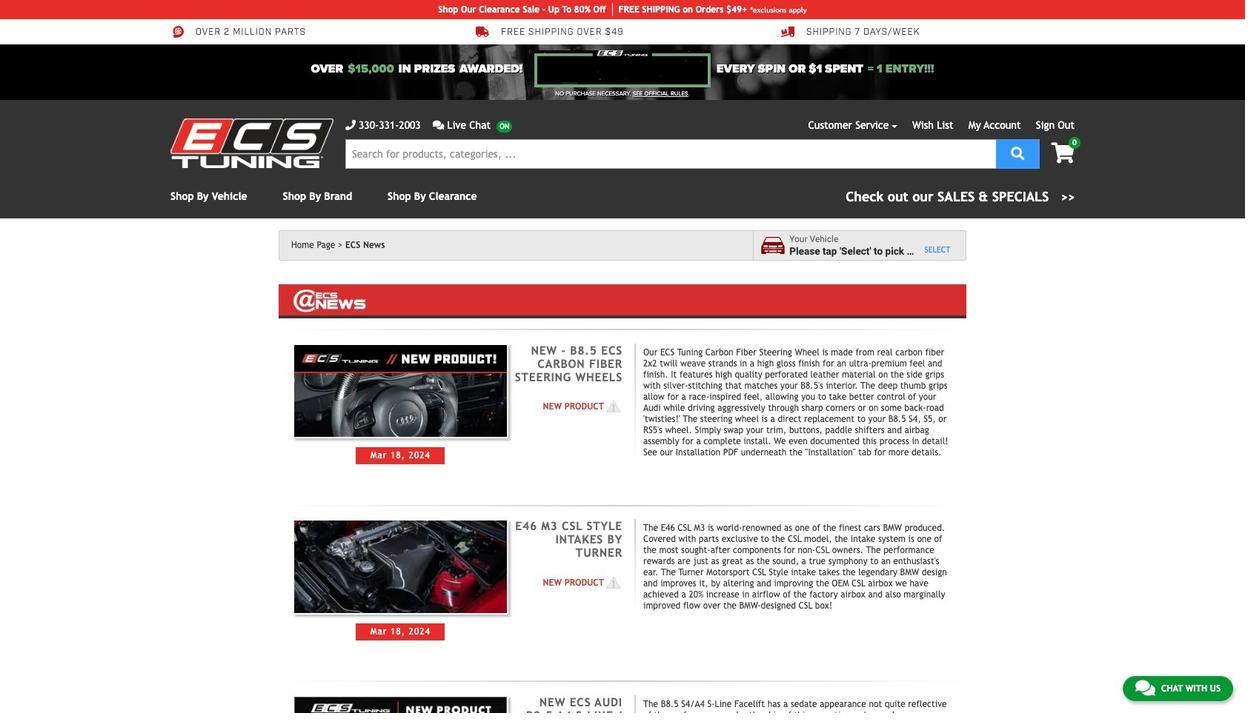 Task type: locate. For each thing, give the bounding box(es) containing it.
1 4 image from the top
[[604, 400, 623, 415]]

Search text field
[[345, 139, 996, 169]]

comments image
[[433, 120, 444, 130], [1136, 680, 1156, 698]]

ecs tuning image
[[170, 119, 334, 168]]

4 image for the e46 m3 csl style intakes by turner image
[[604, 576, 623, 591]]

4 image
[[604, 400, 623, 415], [604, 576, 623, 591]]

search image
[[1011, 146, 1025, 160]]

1 horizontal spatial comments image
[[1136, 680, 1156, 698]]

1 vertical spatial comments image
[[1136, 680, 1156, 698]]

0 vertical spatial 4 image
[[604, 400, 623, 415]]

0 horizontal spatial comments image
[[433, 120, 444, 130]]

1 vertical spatial 4 image
[[604, 576, 623, 591]]

2 4 image from the top
[[604, 576, 623, 591]]



Task type: describe. For each thing, give the bounding box(es) containing it.
phone image
[[345, 120, 356, 130]]

0 vertical spatial comments image
[[433, 120, 444, 130]]

4 image for new - b8.5 ecs carbon fiber steering wheels image
[[604, 400, 623, 415]]

e46 m3 csl style intakes by turner image
[[292, 520, 509, 615]]

new - b8.5 ecs carbon fiber steering wheels image
[[292, 344, 509, 439]]

new ecs audi b8.5 a4 s-line / s4 gloss black exterior image
[[292, 696, 509, 714]]

shopping cart image
[[1052, 143, 1075, 164]]

ecs tuning 'spin to win' contest logo image
[[534, 50, 711, 87]]



Task type: vqa. For each thing, say whether or not it's contained in the screenshot.
"ECS Tuning" image
yes



